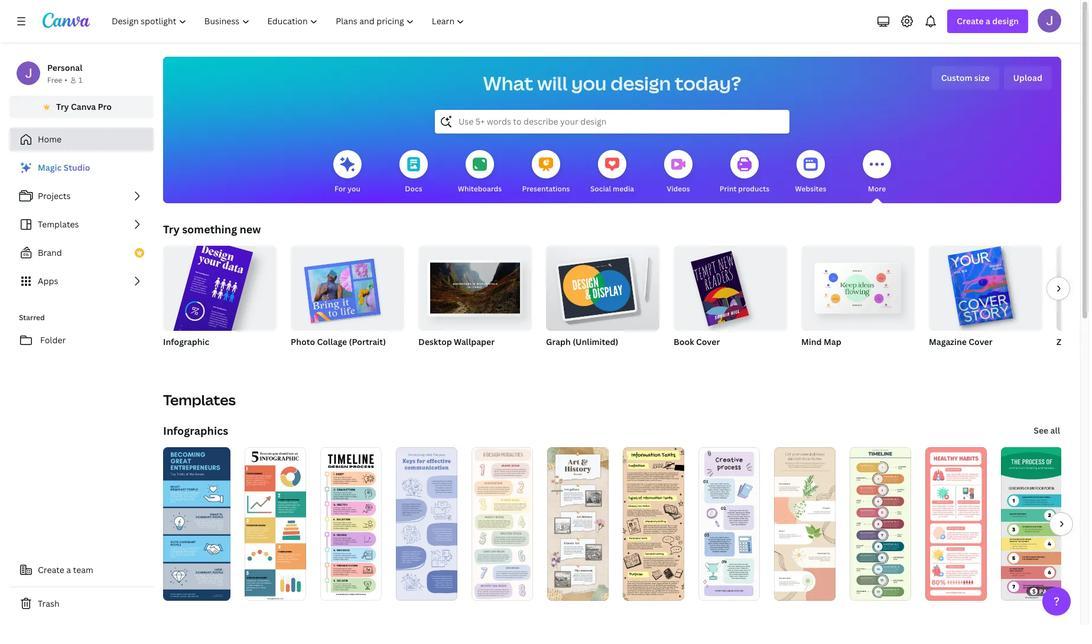 Task type: locate. For each thing, give the bounding box(es) containing it.
see
[[1034, 425, 1049, 436]]

free
[[47, 75, 62, 85]]

templates inside templates link
[[38, 219, 79, 230]]

design up search search field
[[611, 70, 671, 96]]

mind map group
[[802, 241, 915, 363]]

1 horizontal spatial a
[[986, 15, 991, 27]]

1 × from the left
[[179, 352, 182, 362]]

studio
[[64, 162, 90, 173]]

× for zoom vi
[[1076, 352, 1079, 362]]

group
[[162, 237, 277, 388], [291, 241, 404, 331], [418, 241, 532, 331], [546, 241, 660, 331], [674, 241, 787, 331], [802, 241, 915, 331], [929, 241, 1043, 331], [1057, 246, 1089, 331]]

a up size in the right top of the page
[[986, 15, 991, 27]]

a inside create a team button
[[66, 564, 71, 576]]

× inside infographic 800 × 2000 px
[[179, 352, 182, 362]]

mind
[[802, 336, 822, 348]]

you right for
[[348, 184, 361, 194]]

folder
[[40, 335, 66, 346]]

group for graph (unlimited)
[[546, 241, 660, 331]]

book cover
[[674, 336, 720, 348]]

templates link
[[9, 213, 154, 236]]

magazine cover group
[[929, 241, 1043, 363]]

infographic
[[163, 336, 209, 348]]

brand link
[[9, 241, 154, 265]]

0 horizontal spatial ×
[[179, 352, 182, 362]]

websites
[[795, 184, 827, 194]]

create inside create a team button
[[38, 564, 64, 576]]

design
[[993, 15, 1019, 27], [611, 70, 671, 96]]

in
[[956, 352, 962, 362]]

graph
[[546, 336, 571, 348]]

what
[[483, 70, 533, 96]]

design inside dropdown button
[[993, 15, 1019, 27]]

try inside button
[[56, 101, 69, 112]]

0 vertical spatial a
[[986, 15, 991, 27]]

you
[[572, 70, 607, 96], [348, 184, 361, 194]]

a for team
[[66, 564, 71, 576]]

create up custom size
[[957, 15, 984, 27]]

1 horizontal spatial try
[[163, 222, 180, 236]]

whiteboards
[[458, 184, 502, 194]]

cover right book
[[696, 336, 720, 348]]

1 horizontal spatial create
[[957, 15, 984, 27]]

try left something
[[163, 222, 180, 236]]

cover for book cover
[[696, 336, 720, 348]]

3 × from the left
[[1076, 352, 1079, 362]]

1 vertical spatial you
[[348, 184, 361, 194]]

desktop wallpaper group
[[418, 241, 532, 363]]

× right '800'
[[179, 352, 182, 362]]

infographics
[[163, 424, 228, 438]]

list
[[9, 156, 154, 293]]

paid
[[1039, 588, 1055, 596]]

0 horizontal spatial you
[[348, 184, 361, 194]]

1 horizontal spatial templates
[[163, 390, 236, 410]]

2 cover from the left
[[969, 336, 993, 348]]

1 vertical spatial try
[[163, 222, 180, 236]]

1 horizontal spatial design
[[993, 15, 1019, 27]]

today?
[[675, 70, 741, 96]]

1 vertical spatial design
[[611, 70, 671, 96]]

what will you design today?
[[483, 70, 741, 96]]

you right will
[[572, 70, 607, 96]]

try left canva
[[56, 101, 69, 112]]

800
[[163, 352, 177, 362]]

1 cover from the left
[[696, 336, 720, 348]]

0 vertical spatial create
[[957, 15, 984, 27]]

•
[[65, 75, 67, 85]]

× left 720
[[1076, 352, 1079, 362]]

2 × from the left
[[941, 352, 945, 362]]

0 vertical spatial you
[[572, 70, 607, 96]]

upload button
[[1004, 66, 1052, 90]]

apps link
[[9, 270, 154, 293]]

try for try canva pro
[[56, 101, 69, 112]]

photo collage (portrait) group
[[291, 241, 404, 363]]

× for magazine cover
[[941, 352, 945, 362]]

templates up infographics
[[163, 390, 236, 410]]

magic studio
[[38, 162, 90, 173]]

templates
[[38, 219, 79, 230], [163, 390, 236, 410]]

desktop wallpaper
[[418, 336, 495, 348]]

11
[[946, 352, 954, 362]]

0 vertical spatial try
[[56, 101, 69, 112]]

desktop
[[418, 336, 452, 348]]

social
[[590, 184, 611, 194]]

cover inside 'magazine cover 8.5 × 11 in'
[[969, 336, 993, 348]]

for you
[[335, 184, 361, 194]]

× inside zoom vi 1280 × 720
[[1076, 352, 1079, 362]]

1 vertical spatial a
[[66, 564, 71, 576]]

1 horizontal spatial you
[[572, 70, 607, 96]]

book
[[674, 336, 694, 348]]

800 × 2000 px button
[[163, 351, 225, 363]]

list containing magic studio
[[9, 156, 154, 293]]

upload
[[1013, 72, 1043, 83]]

a inside create a design dropdown button
[[986, 15, 991, 27]]

0 horizontal spatial try
[[56, 101, 69, 112]]

projects
[[38, 190, 71, 202]]

0 horizontal spatial a
[[66, 564, 71, 576]]

folder link
[[9, 329, 154, 352]]

docs button
[[400, 142, 428, 203]]

1 horizontal spatial ×
[[941, 352, 945, 362]]

design left jacob simon 'icon'
[[993, 15, 1019, 27]]

× inside 'magazine cover 8.5 × 11 in'
[[941, 352, 945, 362]]

a for design
[[986, 15, 991, 27]]

you inside button
[[348, 184, 361, 194]]

cover inside "group"
[[696, 336, 720, 348]]

a left team
[[66, 564, 71, 576]]

create left team
[[38, 564, 64, 576]]

photo
[[291, 336, 315, 348]]

collage
[[317, 336, 347, 348]]

0 horizontal spatial templates
[[38, 219, 79, 230]]

try
[[56, 101, 69, 112], [163, 222, 180, 236]]

1 horizontal spatial cover
[[969, 336, 993, 348]]

cover right magazine
[[969, 336, 993, 348]]

zoom vi 1280 × 720
[[1057, 336, 1089, 362]]

infographic group
[[162, 237, 277, 388]]

templates down projects
[[38, 219, 79, 230]]

for you button
[[333, 142, 362, 203]]

2 horizontal spatial ×
[[1076, 352, 1079, 362]]

presentations
[[522, 184, 570, 194]]

0 horizontal spatial create
[[38, 564, 64, 576]]

graph (unlimited)
[[546, 336, 618, 348]]

jacob simon image
[[1038, 9, 1062, 33]]

1 vertical spatial templates
[[163, 390, 236, 410]]

2000
[[184, 352, 203, 362]]

see all
[[1034, 425, 1060, 436]]

720
[[1081, 352, 1089, 362]]

0 vertical spatial design
[[993, 15, 1019, 27]]

group for photo collage (portrait)
[[291, 241, 404, 331]]

None search field
[[435, 110, 790, 134]]

media
[[613, 184, 634, 194]]

see all link
[[1033, 419, 1062, 443]]

0 vertical spatial templates
[[38, 219, 79, 230]]

create inside create a design dropdown button
[[957, 15, 984, 27]]

team
[[73, 564, 93, 576]]

create a team
[[38, 564, 93, 576]]

more
[[868, 184, 886, 194]]

create for create a team
[[38, 564, 64, 576]]

cover
[[696, 336, 720, 348], [969, 336, 993, 348]]

1 vertical spatial create
[[38, 564, 64, 576]]

0 horizontal spatial cover
[[696, 336, 720, 348]]

× left the 11
[[941, 352, 945, 362]]

1280 × 720 button
[[1057, 351, 1089, 363]]



Task type: describe. For each thing, give the bounding box(es) containing it.
group for mind map
[[802, 241, 915, 331]]

starred
[[19, 313, 45, 323]]

new
[[240, 222, 261, 236]]

1
[[79, 75, 82, 85]]

social media button
[[590, 142, 634, 203]]

create a team button
[[9, 559, 154, 582]]

websites button
[[795, 142, 827, 203]]

(unlimited)
[[573, 336, 618, 348]]

trash
[[38, 598, 59, 609]]

(portrait)
[[349, 336, 386, 348]]

will
[[537, 70, 568, 96]]

custom
[[941, 72, 973, 83]]

whiteboards button
[[458, 142, 502, 203]]

all
[[1051, 425, 1060, 436]]

pro
[[98, 101, 112, 112]]

personal
[[47, 62, 82, 73]]

products
[[738, 184, 770, 194]]

canva
[[71, 101, 96, 112]]

vi
[[1082, 336, 1089, 348]]

custom size
[[941, 72, 990, 83]]

magazine cover 8.5 × 11 in
[[929, 336, 993, 362]]

create for create a design
[[957, 15, 984, 27]]

1280
[[1057, 352, 1074, 362]]

brand
[[38, 247, 62, 258]]

social media
[[590, 184, 634, 194]]

infographics link
[[163, 424, 228, 438]]

create a design button
[[948, 9, 1028, 33]]

trash link
[[9, 592, 154, 616]]

free •
[[47, 75, 67, 85]]

group for infographic
[[162, 237, 277, 388]]

Search search field
[[459, 111, 766, 133]]

group for zoom vi
[[1057, 246, 1089, 331]]

try canva pro button
[[9, 96, 154, 118]]

something
[[182, 222, 237, 236]]

group for magazine cover
[[929, 241, 1043, 331]]

try canva pro
[[56, 101, 112, 112]]

folder button
[[9, 329, 154, 352]]

projects link
[[9, 184, 154, 208]]

magic studio link
[[9, 156, 154, 180]]

graph (unlimited) group
[[546, 241, 660, 363]]

magazine
[[929, 336, 967, 348]]

8.5
[[929, 352, 939, 362]]

print products
[[720, 184, 770, 194]]

mind map
[[802, 336, 842, 348]]

size
[[975, 72, 990, 83]]

videos
[[667, 184, 690, 194]]

magic
[[38, 162, 62, 173]]

print products button
[[720, 142, 770, 203]]

cover for magazine cover 8.5 × 11 in
[[969, 336, 993, 348]]

home
[[38, 134, 62, 145]]

top level navigation element
[[104, 9, 475, 33]]

docs
[[405, 184, 422, 194]]

book cover group
[[674, 241, 787, 363]]

photo collage (portrait)
[[291, 336, 386, 348]]

presentations button
[[522, 142, 570, 203]]

create a design
[[957, 15, 1019, 27]]

map
[[824, 336, 842, 348]]

infographic 800 × 2000 px
[[163, 336, 213, 362]]

px
[[205, 352, 213, 362]]

group for desktop wallpaper
[[418, 241, 532, 331]]

8.5 × 11 in button
[[929, 351, 974, 363]]

zoom
[[1057, 336, 1080, 348]]

print
[[720, 184, 737, 194]]

0 horizontal spatial design
[[611, 70, 671, 96]]

apps
[[38, 275, 58, 287]]

for
[[335, 184, 346, 194]]

try for try something new
[[163, 222, 180, 236]]

home link
[[9, 128, 154, 151]]

custom size button
[[932, 66, 999, 90]]

wallpaper
[[454, 336, 495, 348]]

zoom virtual background group
[[1057, 246, 1089, 363]]

try something new
[[163, 222, 261, 236]]

more button
[[863, 142, 891, 203]]

group for book cover
[[674, 241, 787, 331]]



Task type: vqa. For each thing, say whether or not it's contained in the screenshot.
Resources
no



